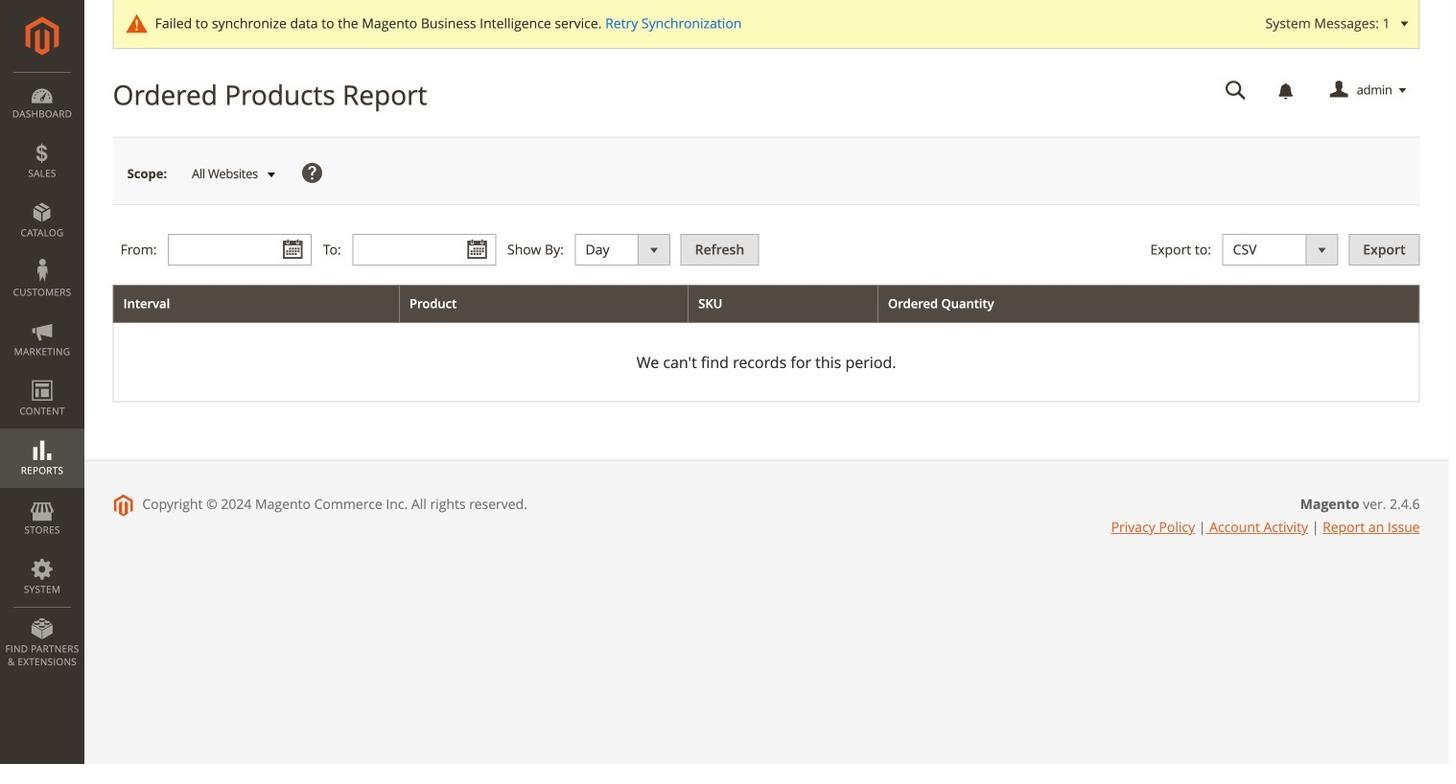 Task type: vqa. For each thing, say whether or not it's contained in the screenshot.
menu bar
yes



Task type: describe. For each thing, give the bounding box(es) containing it.
magento admin panel image
[[25, 16, 59, 56]]



Task type: locate. For each thing, give the bounding box(es) containing it.
None text field
[[168, 234, 312, 266], [352, 234, 496, 266], [168, 234, 312, 266], [352, 234, 496, 266]]

None text field
[[1212, 74, 1260, 107]]

menu bar
[[0, 72, 84, 679]]



